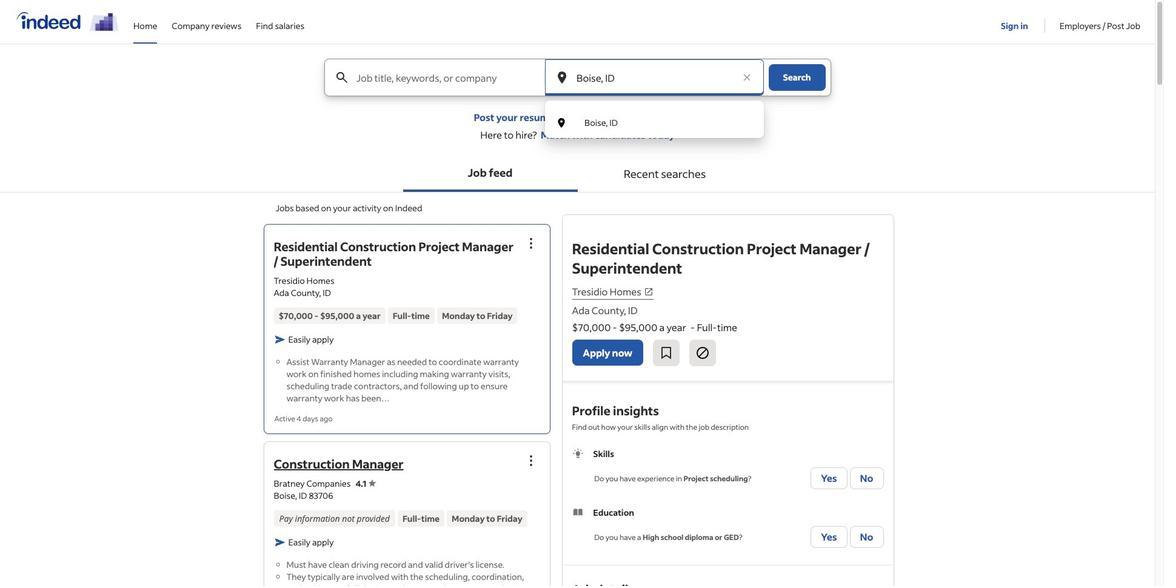 Task type: describe. For each thing, give the bounding box(es) containing it.
at indeed, we're committed to increasing representation of women at all levels of indeed's global workforce to at least 50% by 2030 image
[[90, 13, 119, 31]]

search: Job title, keywords, or company text field
[[354, 59, 543, 96]]

job actions for residential construction project manager / superintendent is collapsed image
[[524, 236, 538, 251]]

tresidio homes (opens in a new tab) image
[[644, 287, 654, 297]]

Edit location text field
[[574, 59, 735, 96]]

save this job image
[[659, 346, 674, 361]]



Task type: locate. For each thing, give the bounding box(es) containing it.
job actions for construction manager is collapsed image
[[524, 454, 538, 469]]

skills group
[[572, 448, 884, 492]]

None search field
[[314, 59, 841, 138]]

education group
[[572, 507, 884, 551]]

clear location input image
[[741, 72, 753, 84]]

tab list
[[0, 156, 1155, 193]]

not interested image
[[695, 346, 710, 361]]

main content
[[0, 59, 1155, 587]]

4.1 out of five stars rating image
[[356, 478, 376, 490]]



Task type: vqa. For each thing, say whether or not it's contained in the screenshot.
4 out of 5 stars image
no



